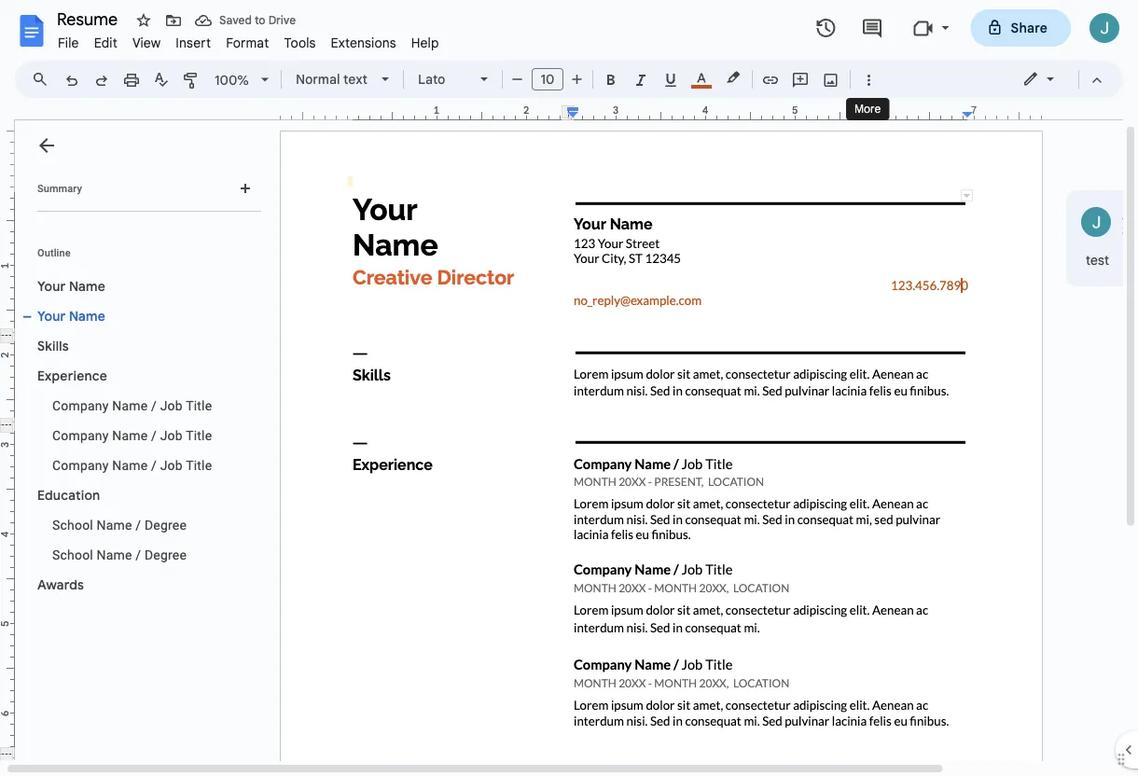 Task type: locate. For each thing, give the bounding box(es) containing it.
1 company name / job title from the top
[[52, 398, 212, 414]]

skills
[[37, 338, 69, 354]]

job
[[160, 398, 183, 414], [160, 428, 183, 443], [160, 458, 183, 473]]

school down education
[[52, 518, 93, 533]]

/
[[151, 398, 157, 414], [151, 428, 157, 443], [151, 458, 157, 473], [136, 518, 141, 533], [136, 547, 141, 563]]

3 title from the top
[[186, 458, 212, 473]]

your name up skills
[[37, 308, 106, 324]]

0 vertical spatial title
[[186, 398, 212, 414]]

outline heading
[[15, 245, 269, 272]]

1 company from the top
[[52, 398, 109, 414]]

tools menu item
[[277, 32, 324, 54]]

1 vertical spatial title
[[186, 428, 212, 443]]

company
[[52, 398, 109, 414], [52, 428, 109, 443], [52, 458, 109, 473]]

application
[[0, 0, 1139, 777]]

1 title from the top
[[186, 398, 212, 414]]

0 vertical spatial your name
[[37, 278, 106, 295]]

0 vertical spatial job
[[160, 398, 183, 414]]

company name / job title
[[52, 398, 212, 414], [52, 428, 212, 443], [52, 458, 212, 473]]

name
[[69, 278, 106, 295], [69, 308, 106, 324], [112, 398, 148, 414], [112, 428, 148, 443], [112, 458, 148, 473], [97, 518, 132, 533], [97, 547, 132, 563]]

menu bar
[[50, 24, 447, 55]]

drive
[[268, 14, 296, 28]]

extensions menu item
[[324, 32, 404, 54]]

extensions
[[331, 35, 396, 51]]

0 vertical spatial school name / degree
[[52, 518, 187, 533]]

share
[[1011, 20, 1048, 36]]

1 vertical spatial degree
[[145, 547, 187, 563]]

school
[[52, 518, 93, 533], [52, 547, 93, 563]]

2 vertical spatial job
[[160, 458, 183, 473]]

0 vertical spatial your
[[37, 278, 66, 295]]

joh 3:11
[[1123, 208, 1139, 238]]

2 vertical spatial company name / job title
[[52, 458, 212, 473]]

saved to drive
[[219, 14, 296, 28]]

text color image
[[692, 66, 712, 89]]

Font size field
[[532, 68, 571, 91]]

1 school name / degree from the top
[[52, 518, 187, 533]]

school name / degree up awards
[[52, 547, 187, 563]]

share button
[[971, 9, 1072, 47]]

2 vertical spatial company
[[52, 458, 109, 473]]

0 vertical spatial degree
[[145, 518, 187, 533]]

Rename text field
[[50, 7, 129, 30]]

1 vertical spatial school
[[52, 547, 93, 563]]

1 degree from the top
[[145, 518, 187, 533]]

view menu item
[[125, 32, 168, 54]]

application containing share
[[0, 0, 1139, 777]]

1 vertical spatial school name / degree
[[52, 547, 187, 563]]

your name down outline
[[37, 278, 106, 295]]

saved to drive button
[[190, 7, 301, 34]]

1 vertical spatial your name
[[37, 308, 106, 324]]

tools
[[284, 35, 316, 51]]

document outline element
[[15, 120, 269, 762]]

your down outline
[[37, 278, 66, 295]]

degree
[[145, 518, 187, 533], [145, 547, 187, 563]]

format menu item
[[219, 32, 277, 54]]

view
[[132, 35, 161, 51]]

school name / degree down education
[[52, 518, 187, 533]]

school up awards
[[52, 547, 93, 563]]

click to select borders image
[[961, 189, 974, 202]]

edit
[[94, 35, 118, 51]]

styles list. normal text selected. option
[[296, 66, 371, 92]]

normal text
[[296, 71, 368, 87]]

0 vertical spatial company
[[52, 398, 109, 414]]

1 vertical spatial company
[[52, 428, 109, 443]]

0 vertical spatial company name / job title
[[52, 398, 212, 414]]

2 vertical spatial title
[[186, 458, 212, 473]]

school name / degree
[[52, 518, 187, 533], [52, 547, 187, 563]]

1 vertical spatial job
[[160, 428, 183, 443]]

2 company from the top
[[52, 428, 109, 443]]

menu bar containing file
[[50, 24, 447, 55]]

3:11
[[1123, 224, 1139, 238]]

list containing joh
[[1067, 190, 1139, 287]]

2 your from the top
[[37, 308, 66, 324]]

2 degree from the top
[[145, 547, 187, 563]]

1 vertical spatial company name / job title
[[52, 428, 212, 443]]

list
[[1067, 190, 1139, 287]]

1 vertical spatial your
[[37, 308, 66, 324]]

2 title from the top
[[186, 428, 212, 443]]

0 vertical spatial school
[[52, 518, 93, 533]]

title
[[186, 398, 212, 414], [186, 428, 212, 443], [186, 458, 212, 473]]

your up skills
[[37, 308, 66, 324]]

3 job from the top
[[160, 458, 183, 473]]

2 company name / job title from the top
[[52, 428, 212, 443]]

your
[[37, 278, 66, 295], [37, 308, 66, 324]]

your name
[[37, 278, 106, 295], [37, 308, 106, 324]]

font list. lato selected. option
[[418, 66, 470, 92]]

1 school from the top
[[52, 518, 93, 533]]

file menu item
[[50, 32, 86, 54]]



Task type: vqa. For each thing, say whether or not it's contained in the screenshot.
LIGHT RED BERRY 2 "cell"
no



Task type: describe. For each thing, give the bounding box(es) containing it.
text
[[344, 71, 368, 87]]

experience
[[37, 368, 108, 384]]

3 company from the top
[[52, 458, 109, 473]]

lato
[[418, 71, 446, 87]]

insert menu item
[[168, 32, 219, 54]]

summary
[[37, 182, 82, 194]]

edit menu item
[[86, 32, 125, 54]]

summary heading
[[37, 181, 82, 196]]

3 company name / job title from the top
[[52, 458, 212, 473]]

2 school name / degree from the top
[[52, 547, 187, 563]]

1 your from the top
[[37, 278, 66, 295]]

to
[[255, 14, 266, 28]]

Font size text field
[[533, 68, 563, 91]]

2 job from the top
[[160, 428, 183, 443]]

file
[[58, 35, 79, 51]]

Star checkbox
[[131, 7, 157, 34]]

outline
[[37, 247, 71, 259]]

Zoom text field
[[210, 67, 255, 93]]

normal
[[296, 71, 340, 87]]

1 job from the top
[[160, 398, 183, 414]]

help menu item
[[404, 32, 447, 54]]

awards
[[37, 577, 84, 593]]

insert image image
[[821, 66, 842, 92]]

john smith image
[[1082, 207, 1112, 237]]

joh
[[1123, 208, 1139, 224]]

insert
[[176, 35, 211, 51]]

highlight color image
[[723, 66, 744, 89]]

saved
[[219, 14, 252, 28]]

education
[[37, 487, 100, 504]]

Zoom field
[[207, 66, 277, 95]]

mode and view toolbar
[[1009, 61, 1113, 98]]

menu bar inside menu bar banner
[[50, 24, 447, 55]]

2 your name from the top
[[37, 308, 106, 324]]

main toolbar
[[55, 0, 884, 724]]

Menus field
[[23, 66, 64, 92]]

test
[[1087, 252, 1110, 268]]

menu bar banner
[[0, 0, 1139, 777]]

2 school from the top
[[52, 547, 93, 563]]

format
[[226, 35, 269, 51]]

help
[[411, 35, 439, 51]]

1 your name from the top
[[37, 278, 106, 295]]



